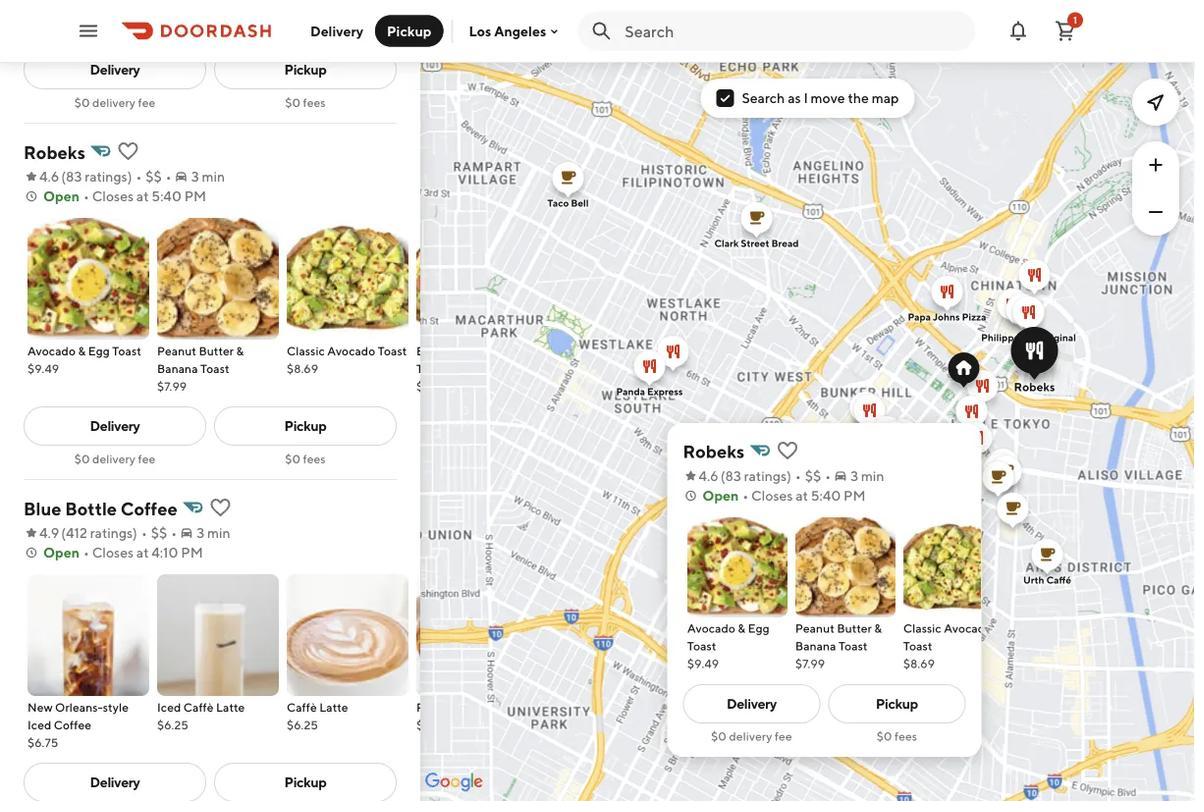 Task type: describe. For each thing, give the bounding box(es) containing it.
los angeles
[[469, 23, 546, 39]]

iced inside iced caffè latte $6.25
[[157, 700, 181, 714]]

• $$ for pain au chocolat $6.00
[[141, 525, 167, 541]]

$0 fees for leftmost classic avocado toast image's avocado & egg toast image
[[285, 452, 326, 466]]

1 vertical spatial $0 delivery fee
[[74, 452, 155, 466]]

( for pain au chocolat
[[61, 525, 66, 541]]

$8.69 inside everything avocado toast $8.69
[[417, 379, 448, 393]]

egg inside map region
[[748, 622, 769, 636]]

delivery inside map region
[[729, 730, 773, 744]]

avocado & egg toast $9.49 for bottommost classic avocado toast image's avocado & egg toast image
[[687, 622, 769, 671]]

los angeles button
[[469, 23, 562, 39]]

chocolat
[[459, 700, 509, 714]]

$8.69 inside map region
[[903, 657, 935, 671]]

1 vertical spatial classic avocado toast image
[[903, 518, 1003, 618]]

pm inside map region
[[844, 488, 866, 504]]

closes inside map region
[[752, 488, 793, 504]]

$0 fees for bottommost classic avocado toast image's avocado & egg toast image
[[877, 730, 918, 744]]

0 vertical spatial $0 delivery fee
[[74, 95, 155, 109]]

4.9
[[39, 525, 59, 541]]

0 vertical spatial fee
[[138, 95, 155, 109]]

fee for leftmost classic avocado toast image's avocado & egg toast image
[[138, 452, 155, 466]]

( 412 ratings )
[[61, 525, 137, 541]]

0 vertical spatial delivery
[[92, 95, 136, 109]]

notification bell image
[[1007, 19, 1030, 43]]

pm for everything avocado toast
[[184, 188, 206, 204]]

everything
[[417, 344, 476, 358]]

$$ for everything avocado toast $8.69
[[146, 168, 162, 185]]

) for pain au chocolat $6.00
[[133, 525, 137, 541]]

classic for bottommost classic avocado toast image
[[903, 622, 941, 636]]

ratings for everything avocado toast $8.69
[[85, 168, 127, 185]]

recenter the map image
[[1144, 90, 1168, 114]]

( 83 ratings ) for leftmost classic avocado toast image's avocado & egg toast image
[[61, 168, 132, 185]]

ratings for pain au chocolat $6.00
[[90, 525, 133, 541]]

412
[[66, 525, 87, 541]]

search as i move the map
[[742, 90, 899, 106]]

click to add this store to your saved list image for robeks
[[116, 139, 140, 163]]

i
[[804, 90, 808, 106]]

butter for leftmost classic avocado toast image
[[199, 344, 234, 358]]

peanut inside map region
[[795, 622, 834, 636]]

pickup inside the pickup button
[[387, 23, 432, 39]]

iced caffè latte image
[[157, 575, 279, 696]]

$9.49 for bottommost classic avocado toast image's avocado & egg toast image
[[687, 657, 719, 671]]

open for everything avocado toast $8.69
[[43, 188, 80, 204]]

bottle
[[65, 498, 117, 519]]

pm for pain au chocolat
[[181, 545, 203, 561]]

0 horizontal spatial open • closes at 5:40 pm
[[43, 188, 206, 204]]

0 horizontal spatial classic avocado toast image
[[287, 218, 409, 340]]

blue bottle coffee
[[24, 498, 178, 519]]

open menu image
[[77, 19, 100, 43]]

$6.25 inside iced caffè latte $6.25
[[157, 718, 189, 732]]

peanut butter & banana toast $7.99 for bottommost classic avocado toast image's avocado & egg toast image
[[795, 622, 882, 671]]

as
[[788, 90, 801, 106]]

83 for bottommost classic avocado toast image
[[725, 468, 742, 484]]

0 vertical spatial $0 fees
[[285, 95, 326, 109]]

83 for leftmost classic avocado toast image
[[66, 168, 82, 185]]

latte inside the caffè latte $6.25
[[319, 700, 348, 714]]

classic avocado toast $8.69 for bottommost classic avocado toast image
[[903, 622, 992, 671]]

fees for bottommost classic avocado toast image
[[895, 730, 918, 744]]

$6.75
[[28, 736, 58, 750]]

toast inside everything avocado toast $8.69
[[417, 362, 446, 375]]

avocado & egg toast image for leftmost classic avocado toast image
[[28, 218, 149, 340]]

at for pain au chocolat
[[136, 545, 149, 561]]

$6.25 inside the caffè latte $6.25
[[287, 718, 318, 732]]

) inside map region
[[787, 468, 792, 484]]

style
[[103, 700, 129, 714]]

ratings inside map region
[[744, 468, 787, 484]]

pickup inside map region
[[876, 696, 918, 712]]

classic avocado toast $8.69 for leftmost classic avocado toast image
[[287, 344, 407, 375]]

iced caffè latte $6.25
[[157, 700, 245, 732]]

at inside map region
[[796, 488, 808, 504]]

search
[[742, 90, 785, 106]]

pain
[[417, 700, 441, 714]]

• $$ for everything avocado toast $8.69
[[136, 168, 162, 185]]

blue
[[24, 498, 61, 519]]

$7.99 for leftmost classic avocado toast image's avocado & egg toast image
[[157, 379, 187, 393]]

3 min inside map region
[[851, 468, 885, 484]]

$6.00
[[417, 718, 451, 732]]

classic for leftmost classic avocado toast image
[[287, 344, 325, 358]]

avocado & egg toast image for bottommost classic avocado toast image
[[687, 518, 787, 618]]

au
[[443, 700, 456, 714]]

Store search: begin typing to search for stores available on DoorDash text field
[[625, 20, 964, 42]]



Task type: vqa. For each thing, say whether or not it's contained in the screenshot.


Task type: locate. For each thing, give the bounding box(es) containing it.
orleans-
[[55, 700, 103, 714]]

0 horizontal spatial 4.6
[[39, 168, 59, 185]]

avocado inside everything avocado toast $8.69
[[478, 344, 526, 358]]

pm
[[184, 188, 206, 204], [844, 488, 866, 504], [181, 545, 203, 561]]

clark
[[715, 238, 739, 249], [715, 238, 739, 249]]

1 vertical spatial fees
[[303, 452, 326, 466]]

0 horizontal spatial classic avocado toast $8.69
[[287, 344, 407, 375]]

min for everything avocado toast $8.69
[[202, 168, 225, 185]]

0 vertical spatial banana
[[157, 362, 198, 375]]

1 vertical spatial classic
[[903, 622, 941, 636]]

$0
[[74, 95, 90, 109], [285, 95, 301, 109], [74, 452, 90, 466], [285, 452, 301, 466], [711, 730, 727, 744], [877, 730, 892, 744]]

open • closes at 4:10 pm
[[43, 545, 203, 561]]

average rating of 4.6 out of 5 element inside map region
[[683, 467, 719, 486]]

1 vertical spatial butter
[[837, 622, 872, 636]]

1 horizontal spatial average rating of 4.6 out of 5 element
[[683, 467, 719, 486]]

original
[[1039, 332, 1077, 343], [1039, 332, 1077, 343]]

new
[[28, 700, 53, 714]]

0 horizontal spatial latte
[[216, 700, 245, 714]]

4.6
[[39, 168, 59, 185], [699, 468, 719, 484]]

0 vertical spatial $9.49
[[28, 362, 59, 375]]

latte down "caffè latte" image
[[319, 700, 348, 714]]

delivery button
[[299, 15, 375, 47]]

0 horizontal spatial banana
[[157, 362, 198, 375]]

iced
[[157, 700, 181, 714], [28, 718, 51, 732]]

$9.49 inside map region
[[687, 657, 719, 671]]

0 horizontal spatial egg
[[88, 344, 110, 358]]

banana for leftmost classic avocado toast image's avocado & egg toast image
[[157, 362, 198, 375]]

0 vertical spatial open • closes at 5:40 pm
[[43, 188, 206, 204]]

0 vertical spatial butter
[[199, 344, 234, 358]]

1 horizontal spatial peanut butter & banana toast image
[[795, 518, 895, 618]]

peanut butter & banana toast image
[[157, 218, 279, 340], [795, 518, 895, 618]]

1 caffè from the left
[[184, 700, 214, 714]]

1 vertical spatial banana
[[795, 639, 836, 653]]

1
[[1074, 14, 1078, 26]]

pine & crane - downtown la
[[706, 598, 771, 621], [706, 598, 771, 621]]

1 horizontal spatial open • closes at 5:40 pm
[[703, 488, 866, 504]]

$7.99 inside map region
[[795, 657, 825, 671]]

(
[[61, 168, 66, 185], [721, 468, 725, 484], [61, 525, 66, 541]]

3 inside map region
[[851, 468, 859, 484]]

1 horizontal spatial iced
[[157, 700, 181, 714]]

delivery inside button
[[310, 23, 364, 39]]

0 horizontal spatial peanut butter & banana toast $7.99
[[157, 344, 244, 393]]

open inside map region
[[703, 488, 739, 504]]

$6.25
[[157, 718, 189, 732], [287, 718, 318, 732]]

average rating of 4.6 out of 5 element for leftmost classic avocado toast image's avocado & egg toast image
[[24, 167, 59, 187]]

5:40
[[152, 188, 182, 204], [811, 488, 841, 504]]

4.6 for bottommost classic avocado toast image's avocado & egg toast image
[[699, 468, 719, 484]]

banana
[[157, 362, 198, 375], [795, 639, 836, 653]]

1 latte from the left
[[216, 700, 245, 714]]

0 vertical spatial open
[[43, 188, 80, 204]]

( for everything avocado toast
[[61, 168, 66, 185]]

closes for pain au chocolat $6.00
[[92, 545, 134, 561]]

0 horizontal spatial $6.25
[[157, 718, 189, 732]]

5:40 inside map region
[[811, 488, 841, 504]]

papa johns pizza philippe the original
[[908, 311, 1077, 343], [908, 311, 1077, 343]]

2 vertical spatial min
[[207, 525, 230, 541]]

carlo
[[893, 514, 918, 525], [893, 514, 918, 525]]

$0 delivery fee inside map region
[[711, 730, 792, 744]]

classic inside map region
[[903, 622, 941, 636]]

the
[[848, 90, 869, 106], [1022, 332, 1037, 343], [1022, 332, 1037, 343]]

1 vertical spatial 3 min
[[851, 468, 885, 484]]

latte down the iced caffè latte image
[[216, 700, 245, 714]]

1 horizontal spatial banana
[[795, 639, 836, 653]]

fee
[[138, 95, 155, 109], [138, 452, 155, 466], [775, 730, 792, 744]]

click to add this store to your saved list image
[[116, 139, 140, 163], [209, 496, 232, 520]]

1 horizontal spatial $6.25
[[287, 718, 318, 732]]

0 vertical spatial iced
[[157, 700, 181, 714]]

latte inside iced caffè latte $6.25
[[216, 700, 245, 714]]

fees inside map region
[[895, 730, 918, 744]]

iced right 'style'
[[157, 700, 181, 714]]

egg
[[88, 344, 110, 358], [748, 622, 769, 636]]

bell
[[571, 197, 589, 209], [571, 197, 589, 209]]

• $$ inside map region
[[796, 468, 821, 484]]

2 latte from the left
[[319, 700, 348, 714]]

banana inside map region
[[795, 639, 836, 653]]

3 min
[[191, 168, 225, 185], [851, 468, 885, 484], [197, 525, 230, 541]]

1 vertical spatial • $$
[[796, 468, 821, 484]]

2 vertical spatial closes
[[92, 545, 134, 561]]

banana for bottommost classic avocado toast image's avocado & egg toast image
[[795, 639, 836, 653]]

1 vertical spatial peanut butter & banana toast image
[[795, 518, 895, 618]]

caffè down the iced caffè latte image
[[184, 700, 214, 714]]

pizza
[[962, 311, 987, 323], [962, 311, 987, 323]]

$$
[[146, 168, 162, 185], [805, 468, 821, 484], [151, 525, 167, 541]]

panini kabob grill
[[713, 532, 795, 544], [713, 532, 795, 544]]

average rating of 4.6 out of 5 element
[[24, 167, 59, 187], [683, 467, 719, 486]]

83 inside map region
[[725, 468, 742, 484]]

delivery link inside map region
[[683, 685, 821, 724]]

avocado & egg toast image
[[28, 218, 149, 340], [687, 518, 787, 618]]

4:10
[[152, 545, 178, 561]]

avocado
[[28, 344, 76, 358], [327, 344, 376, 358], [478, 344, 526, 358], [687, 622, 735, 636], [944, 622, 992, 636]]

caffè down "caffè latte" image
[[287, 700, 317, 714]]

0 horizontal spatial classic
[[287, 344, 325, 358]]

coffee down orleans-
[[54, 718, 91, 732]]

0 horizontal spatial $7.99
[[157, 379, 187, 393]]

papa
[[908, 311, 931, 323], [908, 311, 931, 323]]

caffè inside iced caffè latte $6.25
[[184, 700, 214, 714]]

2 horizontal spatial $8.69
[[903, 657, 935, 671]]

philippe
[[981, 332, 1020, 343], [981, 332, 1020, 343]]

fee for bottommost classic avocado toast image's avocado & egg toast image
[[775, 730, 792, 744]]

coffee inside new orleans-style iced coffee $6.75
[[54, 718, 91, 732]]

click to add this store to your saved list image
[[776, 439, 800, 463]]

iced inside new orleans-style iced coffee $6.75
[[28, 718, 51, 732]]

0 horizontal spatial peanut
[[157, 344, 196, 358]]

grill
[[776, 532, 795, 544], [776, 532, 795, 544]]

&
[[78, 344, 86, 358], [236, 344, 244, 358], [847, 484, 853, 496], [847, 484, 853, 496], [728, 598, 735, 610], [728, 598, 735, 610], [738, 622, 745, 636], [874, 622, 882, 636]]

( 83 ratings ) for bottommost classic avocado toast image's avocado & egg toast image
[[721, 468, 792, 484]]

2 vertical spatial 3 min
[[197, 525, 230, 541]]

4.6 inside map region
[[699, 468, 719, 484]]

pickup button
[[375, 15, 443, 47]]

2 vertical spatial $8.69
[[903, 657, 935, 671]]

peanut butter & banana toast image for bottommost classic avocado toast image's avocado & egg toast image
[[795, 518, 895, 618]]

urth
[[1024, 575, 1045, 586], [1024, 575, 1045, 586]]

map region
[[299, 0, 1196, 802]]

( 83 ratings ) inside map region
[[721, 468, 792, 484]]

0 horizontal spatial 5:40
[[152, 188, 182, 204]]

zoom out image
[[1144, 200, 1168, 224]]

delivery inside 'link'
[[727, 696, 777, 712]]

0 horizontal spatial 83
[[66, 168, 82, 185]]

0 horizontal spatial click to add this store to your saved list image
[[116, 139, 140, 163]]

avocado & egg toast $9.49
[[28, 344, 141, 375], [687, 622, 769, 671]]

peanut butter & banana toast $7.99
[[157, 344, 244, 393], [795, 622, 882, 671]]

$$ for pain au chocolat $6.00
[[151, 525, 167, 541]]

1 horizontal spatial egg
[[748, 622, 769, 636]]

1 vertical spatial avocado & egg toast $9.49
[[687, 622, 769, 671]]

ratings
[[85, 168, 127, 185], [744, 468, 787, 484], [90, 525, 133, 541]]

open • closes at 5:40 pm inside map region
[[703, 488, 866, 504]]

1 vertical spatial ratings
[[744, 468, 787, 484]]

avocado & egg toast $9.49 inside map region
[[687, 622, 769, 671]]

sandwiches
[[799, 496, 854, 507], [799, 496, 854, 507]]

everything avocado toast $8.69
[[417, 344, 526, 393]]

love
[[823, 484, 845, 496], [823, 484, 845, 496]]

$0 fees inside map region
[[877, 730, 918, 744]]

0 horizontal spatial $9.49
[[28, 362, 59, 375]]

classic
[[287, 344, 325, 358], [903, 622, 941, 636]]

1 horizontal spatial avocado & egg toast $9.49
[[687, 622, 769, 671]]

iced down new
[[28, 718, 51, 732]]

1 vertical spatial $9.49
[[687, 657, 719, 671]]

min for pain au chocolat $6.00
[[207, 525, 230, 541]]

$8.69
[[287, 362, 318, 375], [417, 379, 448, 393], [903, 657, 935, 671]]

2 vertical spatial $0 delivery fee
[[711, 730, 792, 744]]

monte carlo cafe
[[861, 514, 942, 525], [861, 514, 942, 525]]

average rating of 4.6 out of 5 element for bottommost classic avocado toast image's avocado & egg toast image
[[683, 467, 719, 486]]

3 for everything avocado toast $8.69
[[191, 168, 199, 185]]

kitchen
[[863, 582, 899, 593], [863, 582, 899, 593]]

0 vertical spatial avocado & egg toast image
[[28, 218, 149, 340]]

0 horizontal spatial iced
[[28, 718, 51, 732]]

1 vertical spatial $$
[[805, 468, 821, 484]]

0 horizontal spatial )
[[127, 168, 132, 185]]

0 vertical spatial peanut butter & banana toast $7.99
[[157, 344, 244, 393]]

$9.49
[[28, 362, 59, 375], [687, 657, 719, 671]]

1 vertical spatial $8.69
[[417, 379, 448, 393]]

la cafe
[[838, 532, 875, 544], [838, 532, 875, 544]]

caffè inside the caffè latte $6.25
[[287, 700, 317, 714]]

0 horizontal spatial $8.69
[[287, 362, 318, 375]]

butter for bottommost classic avocado toast image
[[837, 622, 872, 636]]

1 horizontal spatial ( 83 ratings )
[[721, 468, 792, 484]]

0 vertical spatial peanut
[[157, 344, 196, 358]]

3 min for everything avocado toast $8.69
[[191, 168, 225, 185]]

peanut butter & banana toast $7.99 for leftmost classic avocado toast image's avocado & egg toast image
[[157, 344, 244, 393]]

crane
[[737, 598, 765, 610], [737, 598, 765, 610]]

0 vertical spatial )
[[127, 168, 132, 185]]

click to add this store to your saved list image for blue bottle coffee
[[209, 496, 232, 520]]

0 horizontal spatial butter
[[199, 344, 234, 358]]

0 vertical spatial at
[[136, 188, 149, 204]]

2 vertical spatial $$
[[151, 525, 167, 541]]

pickup
[[387, 23, 432, 39], [284, 61, 327, 78], [284, 418, 327, 434], [876, 696, 918, 712], [284, 775, 327, 791]]

delivery
[[310, 23, 364, 39], [90, 61, 140, 78], [90, 418, 140, 434], [727, 696, 777, 712], [90, 775, 140, 791]]

$7.99
[[157, 379, 187, 393], [795, 657, 825, 671]]

new orleans-style iced coffee $6.75
[[28, 700, 129, 750]]

Search as I move the map checkbox
[[717, 89, 734, 107]]

move
[[811, 90, 845, 106]]

) for everything avocado toast $8.69
[[127, 168, 132, 185]]

2 vertical spatial open
[[43, 545, 80, 561]]

fee inside map region
[[775, 730, 792, 744]]

2 $6.25 from the left
[[287, 718, 318, 732]]

1 vertical spatial avocado & egg toast image
[[687, 518, 787, 618]]

open for pain au chocolat $6.00
[[43, 545, 80, 561]]

monte
[[861, 514, 891, 525], [861, 514, 891, 525]]

angeles
[[494, 23, 546, 39]]

0 vertical spatial classic
[[287, 344, 325, 358]]

1 vertical spatial average rating of 4.6 out of 5 element
[[683, 467, 719, 486]]

zoom in image
[[1144, 153, 1168, 177]]

1 horizontal spatial 5:40
[[811, 488, 841, 504]]

0 horizontal spatial avocado & egg toast $9.49
[[28, 344, 141, 375]]

5:40 for leftmost classic avocado toast image's avocado & egg toast image
[[152, 188, 182, 204]]

1 vertical spatial 83
[[725, 468, 742, 484]]

1 vertical spatial 4.6
[[699, 468, 719, 484]]

map
[[872, 90, 899, 106]]

1 horizontal spatial avocado & egg toast image
[[687, 518, 787, 618]]

0 horizontal spatial avocado & egg toast image
[[28, 218, 149, 340]]

caffé
[[1047, 575, 1072, 586], [1047, 575, 1072, 586]]

pickup link inside map region
[[829, 685, 966, 724]]

classic avocado toast $8.69 inside map region
[[903, 622, 992, 671]]

1 vertical spatial $7.99
[[795, 657, 825, 671]]

0 vertical spatial avocado & egg toast $9.49
[[28, 344, 141, 375]]

1 vertical spatial open • closes at 5:40 pm
[[703, 488, 866, 504]]

1 vertical spatial delivery
[[92, 452, 136, 466]]

fees
[[303, 95, 326, 109], [303, 452, 326, 466], [895, 730, 918, 744]]

2 caffè from the left
[[287, 700, 317, 714]]

1 vertical spatial 3
[[851, 468, 859, 484]]

toast
[[112, 344, 141, 358], [378, 344, 407, 358], [200, 362, 230, 375], [417, 362, 446, 375], [687, 639, 716, 653], [838, 639, 867, 653], [903, 639, 932, 653]]

( inside map region
[[721, 468, 725, 484]]

butter inside map region
[[837, 622, 872, 636]]

1 vertical spatial closes
[[752, 488, 793, 504]]

panda express
[[616, 386, 683, 397], [616, 386, 683, 397]]

robeks
[[24, 141, 85, 163], [1014, 380, 1055, 394], [1014, 380, 1055, 394], [683, 441, 745, 462]]

pine
[[706, 598, 726, 610], [706, 598, 726, 610]]

2 vertical spatial )
[[133, 525, 137, 541]]

0 vertical spatial 3
[[191, 168, 199, 185]]

3 min for pain au chocolat $6.00
[[197, 525, 230, 541]]

1 items, open order cart image
[[1054, 19, 1078, 43]]

caffè latte $6.25
[[287, 700, 348, 732]]

0 vertical spatial coffee
[[121, 498, 178, 519]]

5:40 for bottommost classic avocado toast image's avocado & egg toast image
[[811, 488, 841, 504]]

0 horizontal spatial average rating of 4.6 out of 5 element
[[24, 167, 59, 187]]

)
[[127, 168, 132, 185], [787, 468, 792, 484], [133, 525, 137, 541]]

kabob
[[743, 532, 774, 544], [743, 532, 774, 544]]

new orleans-style iced coffee image
[[28, 575, 149, 696]]

2 vertical spatial pm
[[181, 545, 203, 561]]

classic avocado toast image
[[287, 218, 409, 340], [903, 518, 1003, 618]]

average rating of 4.9 out of 5 element
[[24, 524, 59, 543]]

1 horizontal spatial latte
[[319, 700, 348, 714]]

1 horizontal spatial coffee
[[121, 498, 178, 519]]

1 button
[[1046, 11, 1085, 51]]

peanut butter & banana toast image for leftmost classic avocado toast image's avocado & egg toast image
[[157, 218, 279, 340]]

0 horizontal spatial coffee
[[54, 718, 91, 732]]

dunkin' anwar's kitchen
[[787, 533, 899, 593], [787, 533, 899, 593]]

closes
[[92, 188, 134, 204], [752, 488, 793, 504], [92, 545, 134, 561]]

delivery link
[[24, 50, 206, 89], [24, 407, 206, 446], [683, 685, 821, 724], [24, 763, 206, 802]]

panda
[[616, 386, 645, 397], [616, 386, 645, 397]]

1 horizontal spatial )
[[133, 525, 137, 541]]

1 horizontal spatial 4.6
[[699, 468, 719, 484]]

ike's love & sandwiches
[[799, 484, 854, 507], [799, 484, 854, 507]]

anwar's
[[825, 582, 861, 593], [825, 582, 861, 593]]

pickup link
[[214, 50, 397, 89], [214, 407, 397, 446], [829, 685, 966, 724], [214, 763, 397, 802]]

caffè
[[184, 700, 214, 714], [287, 700, 317, 714]]

$$ inside map region
[[805, 468, 821, 484]]

2 vertical spatial (
[[61, 525, 66, 541]]

powered by google image
[[425, 773, 483, 793]]

1 horizontal spatial classic avocado toast $8.69
[[903, 622, 992, 671]]

0 vertical spatial classic avocado toast image
[[287, 218, 409, 340]]

coffee up 4:10
[[121, 498, 178, 519]]

2 vertical spatial delivery
[[729, 730, 773, 744]]

caffè latte image
[[287, 575, 409, 696]]

1 $6.25 from the left
[[157, 718, 189, 732]]

4.6 for leftmost classic avocado toast image's avocado & egg toast image
[[39, 168, 59, 185]]

closes for everything avocado toast $8.69
[[92, 188, 134, 204]]

3 for pain au chocolat $6.00
[[197, 525, 204, 541]]

latte
[[216, 700, 245, 714], [319, 700, 348, 714]]

2 vertical spatial $0 fees
[[877, 730, 918, 744]]

street
[[741, 238, 770, 249], [741, 238, 770, 249]]

• $$
[[136, 168, 162, 185], [796, 468, 821, 484], [141, 525, 167, 541]]

dunkin'
[[787, 533, 823, 545], [787, 533, 823, 545]]

0 vertical spatial fees
[[303, 95, 326, 109]]

0 vertical spatial ( 83 ratings )
[[61, 168, 132, 185]]

los
[[469, 23, 491, 39]]

1 horizontal spatial peanut
[[795, 622, 834, 636]]

$7.99 for bottommost classic avocado toast image's avocado & egg toast image
[[795, 657, 825, 671]]

fees for leftmost classic avocado toast image
[[303, 452, 326, 466]]

3
[[191, 168, 199, 185], [851, 468, 859, 484], [197, 525, 204, 541]]

0 vertical spatial 3 min
[[191, 168, 225, 185]]

min inside map region
[[861, 468, 885, 484]]

avocado & egg toast $9.49 for leftmost classic avocado toast image's avocado & egg toast image
[[28, 344, 141, 375]]

0 vertical spatial egg
[[88, 344, 110, 358]]

taco bell
[[548, 197, 589, 209], [548, 197, 589, 209]]

peanut butter & banana toast $7.99 inside map region
[[795, 622, 882, 671]]

express
[[647, 386, 683, 397], [647, 386, 683, 397]]

0 vertical spatial $7.99
[[157, 379, 187, 393]]

bread
[[772, 238, 799, 249], [772, 238, 799, 249]]

0 vertical spatial $8.69
[[287, 362, 318, 375]]

pain au chocolat $6.00
[[417, 700, 509, 732]]

at for everything avocado toast
[[136, 188, 149, 204]]

$9.49 for leftmost classic avocado toast image's avocado & egg toast image
[[28, 362, 59, 375]]

at
[[136, 188, 149, 204], [796, 488, 808, 504], [136, 545, 149, 561]]

0 vertical spatial click to add this store to your saved list image
[[116, 139, 140, 163]]

0 vertical spatial 83
[[66, 168, 82, 185]]

cafe
[[920, 514, 942, 525], [920, 514, 942, 525], [853, 532, 875, 544], [853, 532, 875, 544]]



